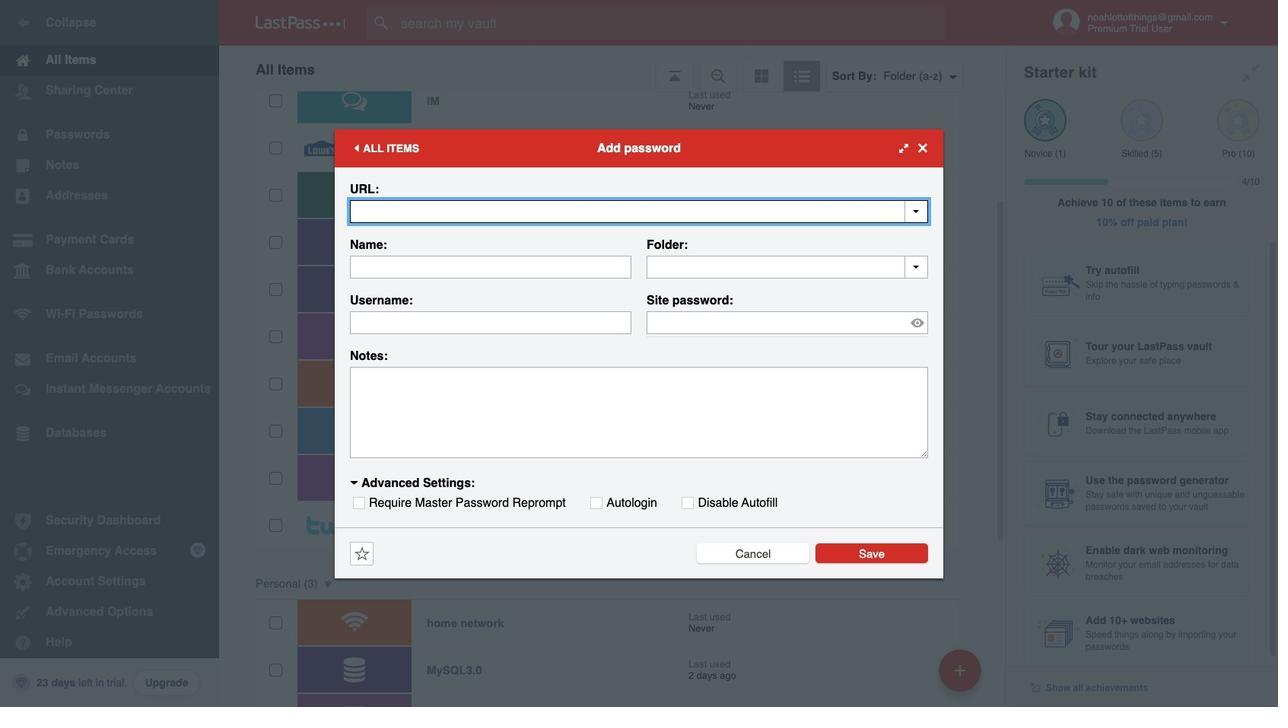 Task type: describe. For each thing, give the bounding box(es) containing it.
Search search field
[[367, 6, 975, 40]]

lastpass image
[[256, 16, 346, 30]]

vault options navigation
[[219, 46, 1006, 91]]

search my vault text field
[[367, 6, 975, 40]]

main navigation navigation
[[0, 0, 219, 707]]

new item navigation
[[934, 645, 991, 707]]

new item image
[[955, 665, 966, 676]]



Task type: locate. For each thing, give the bounding box(es) containing it.
None password field
[[647, 311, 929, 334]]

None text field
[[350, 200, 929, 223], [350, 255, 632, 278], [647, 255, 929, 278], [350, 311, 632, 334], [350, 200, 929, 223], [350, 255, 632, 278], [647, 255, 929, 278], [350, 311, 632, 334]]

None text field
[[350, 367, 929, 458]]

dialog
[[335, 129, 944, 578]]



